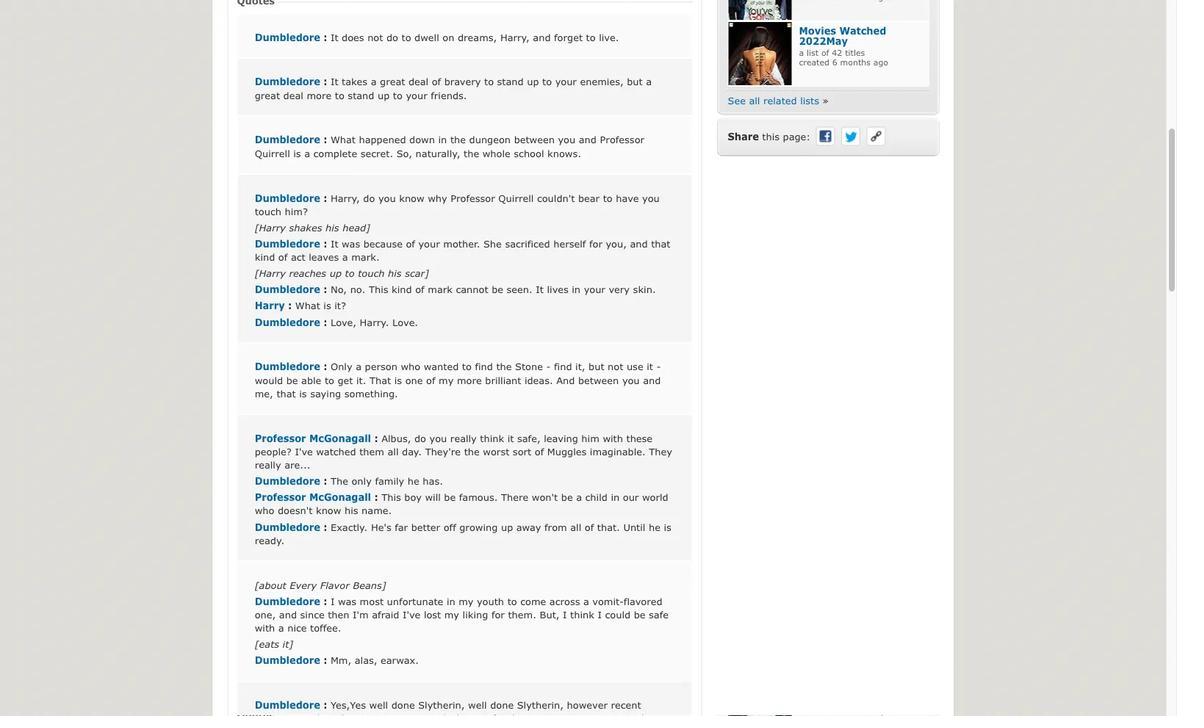 Task type: vqa. For each thing, say whether or not it's contained in the screenshot.
bottom 'but'
yes



Task type: describe. For each thing, give the bounding box(es) containing it.
nice
[[287, 622, 307, 634]]

she
[[483, 238, 502, 249]]

ideas.
[[525, 374, 553, 386]]

i've inside i was most unfortunate in my youth to come across a vomit-flavored one, and since then i'm afraid i've lost my liking for them. but, i think i could be safe with a nice toffee.
[[403, 609, 420, 620]]

only
[[352, 475, 372, 487]]

a right across
[[583, 595, 589, 607]]

: left the does
[[323, 31, 327, 42]]

related
[[763, 94, 797, 106]]

herself
[[553, 238, 586, 249]]

are...
[[284, 459, 310, 470]]

a inside what happened down in the dungeon between you and professor quirrell is a complete secret. so, naturally, the whole school knows.
[[304, 147, 310, 159]]

to left dwell
[[402, 31, 411, 42]]

a inside this boy will be famous. there won't be a child in our world who doesn't know his name.
[[576, 492, 582, 503]]

cannot
[[456, 284, 488, 295]]

dreams,
[[458, 31, 497, 42]]

albus,
[[381, 432, 411, 444]]

0 vertical spatial stand
[[497, 76, 524, 87]]

: left no,
[[323, 284, 327, 295]]

2 horizontal spatial all
[[749, 94, 760, 106]]

a left nice
[[278, 622, 284, 634]]

it.
[[356, 374, 366, 386]]

1 done from the left
[[391, 699, 415, 711]]

to up saying
[[325, 374, 334, 386]]

and inside the yes,yes well done slytherin, well done slytherin, however recent events must be taken into account, and i have a few last minute points to award.
[[428, 713, 446, 716]]

mcgonagall for them
[[309, 432, 371, 444]]

lost
[[424, 609, 441, 620]]

the
[[331, 475, 348, 487]]

them
[[359, 446, 384, 457]]

of left act
[[278, 251, 288, 263]]

professor up 'doesn't'
[[255, 492, 306, 503]]

him
[[581, 432, 599, 444]]

forget
[[554, 31, 583, 42]]

bear
[[578, 192, 600, 203]]

2 - from the left
[[656, 361, 661, 372]]

worst
[[483, 446, 509, 457]]

: left exactly.
[[323, 521, 327, 533]]

liking
[[463, 609, 488, 620]]

between inside only a person who wanted to find the stone - find it, but not use it - would be able to get it. that is one of my more brilliant ideas. and between you and me, that is saying something.
[[578, 374, 619, 386]]

what inside [harry reaches up to touch his scar] dumbledore : no, no. this kind of mark cannot be seen. it lives in your very skin. harry : what is it? dumbledore : love, harry. love.
[[295, 300, 320, 311]]

love.
[[392, 316, 418, 328]]

to left enemies,
[[542, 76, 552, 87]]

i inside the yes,yes well done slytherin, well done slytherin, however recent events must be taken into account, and i have a few last minute points to award.
[[449, 713, 453, 716]]

it takes a great deal of bravery to stand up to your enemies, but a great deal more to stand up to your friends.
[[255, 76, 652, 101]]

mcgonagall for doesn't
[[309, 492, 371, 503]]

his inside this boy will be famous. there won't be a child in our world who doesn't know his name.
[[345, 505, 358, 516]]

1 slytherin, from the left
[[418, 699, 465, 711]]

for inside 'it was because of your mother. she sacrificed herself for you, and that kind of act leaves a mark.'
[[589, 238, 602, 249]]

no.
[[350, 284, 365, 295]]

takes
[[342, 76, 367, 87]]

1 well from the left
[[369, 699, 388, 711]]

know inside harry, do you know why professor quirrell couldn't bear to have you touch him?
[[399, 192, 424, 203]]

dumbledore link for i was most unfortunate in my youth to come across a vomit-flavored one, and since then i'm afraid i've lost my liking for them. but, i think i could be safe with a nice toffee.
[[255, 595, 323, 607]]

in inside [harry reaches up to touch his scar] dumbledore : no, no. this kind of mark cannot be seen. it lives in your very skin. harry : what is it? dumbledore : love, harry. love.
[[572, 284, 580, 295]]

to up happened
[[393, 89, 403, 101]]

off
[[444, 521, 456, 533]]

mark.
[[351, 251, 380, 263]]

it inside [harry reaches up to touch his scar] dumbledore : no, no. this kind of mark cannot be seen. it lives in your very skin. harry : what is it? dumbledore : love, harry. love.
[[536, 284, 544, 295]]

doesn't
[[278, 505, 313, 516]]

i down 'vomit-'
[[598, 609, 602, 620]]

your left enemies,
[[555, 76, 577, 87]]

dumbledore link for it takes a great deal of bravery to stand up to your enemies, but a great deal more to stand up to your friends.
[[255, 76, 323, 87]]

think inside i was most unfortunate in my youth to come across a vomit-flavored one, and since then i'm afraid i've lost my liking for them. but, i think i could be safe with a nice toffee.
[[570, 609, 594, 620]]

you,
[[606, 238, 627, 249]]

2022may
[[799, 35, 848, 47]]

to down takes
[[335, 89, 344, 101]]

dumbledore : for i was most unfortunate in my youth to come across a vomit-flavored one, and since then i'm afraid i've lost my liking for them. but, i think i could be safe with a nice toffee.
[[255, 595, 331, 607]]

live.
[[599, 31, 619, 42]]

was for i'm
[[338, 595, 356, 607]]

shakes
[[289, 222, 322, 233]]

flavor
[[320, 579, 350, 591]]

dumbledore link for it does not do to dwell on dreams, harry, and forget to live.
[[255, 31, 323, 42]]

into
[[362, 713, 381, 716]]

bravery
[[444, 76, 481, 87]]

unfortunate
[[387, 595, 443, 607]]

complete
[[313, 147, 357, 159]]

lists
[[800, 94, 819, 106]]

kind inside [harry reaches up to touch his scar] dumbledore : no, no. this kind of mark cannot be seen. it lives in your very skin. harry : what is it? dumbledore : love, harry. love.
[[392, 284, 412, 295]]

share this page:
[[728, 131, 811, 142]]

ready.
[[255, 535, 284, 546]]

be right will at bottom left
[[444, 492, 456, 503]]

dumbledore : for it was because of your mother. she sacrificed herself for you, and that kind of act leaves a mark.
[[255, 238, 331, 249]]

dumbledore : for yes,yes well done slytherin, well done slytherin, however recent events must be taken into account, and i have a few last minute points to award.
[[255, 699, 331, 711]]

they
[[649, 446, 672, 457]]

last
[[512, 713, 529, 716]]

dumbledore link for harry, do you know why professor quirrell couldn't bear to have you touch him?
[[255, 192, 323, 203]]

who inside only a person who wanted to find the stone - find it, but not use it - would be able to get it. that is one of my more brilliant ideas. and between you and me, that is saying something.
[[401, 361, 420, 372]]

it?
[[334, 300, 346, 311]]

: up complete
[[323, 134, 327, 145]]

exactly. he's far better off growing up away from all of that. until he is ready.
[[255, 521, 671, 546]]

professor mcgonagall : for them
[[255, 432, 381, 444]]

since
[[300, 609, 324, 620]]

could
[[605, 609, 630, 620]]

1 vertical spatial really
[[255, 459, 281, 470]]

[harry shakes his head]
[[255, 222, 374, 233]]

[harry for [harry reaches up to touch his scar] dumbledore : no, no. this kind of mark cannot be seen. it lives in your very skin. harry : what is it? dumbledore : love, harry. love.
[[255, 267, 286, 279]]

is down able
[[299, 388, 307, 399]]

1 vertical spatial great
[[255, 89, 280, 101]]

most
[[360, 595, 384, 607]]

: left love, on the left top of the page
[[323, 316, 327, 328]]

so,
[[397, 147, 412, 159]]

earwax.
[[381, 655, 419, 666]]

5 dumbledore from the top
[[255, 238, 320, 249]]

points
[[570, 713, 599, 716]]

quirrell inside harry, do you know why professor quirrell couldn't bear to have you touch him?
[[498, 192, 534, 203]]

: up the name.
[[374, 492, 378, 503]]

you right bear
[[642, 192, 660, 203]]

only a person who wanted to find the stone - find it, but not use it - would be able to get it. that is one of my more brilliant ideas. and between you and me, that is saying something.
[[255, 361, 661, 399]]

: left takes
[[323, 76, 327, 87]]

: left "only"
[[323, 361, 327, 372]]

that inside 'it was because of your mother. she sacrificed herself for you, and that kind of act leaves a mark.'
[[651, 238, 670, 249]]

more inside only a person who wanted to find the stone - find it, but not use it - would be able to get it. that is one of my more brilliant ideas. and between you and me, that is saying something.
[[457, 374, 482, 386]]

is left one on the left of the page
[[394, 374, 402, 386]]

: up [harry shakes his head]
[[323, 192, 327, 203]]

happened
[[359, 134, 406, 145]]

to left live.
[[586, 31, 596, 42]]

on
[[443, 31, 454, 42]]

him?
[[285, 205, 308, 217]]

up inside [harry reaches up to touch his scar] dumbledore : no, no. this kind of mark cannot be seen. it lives in your very skin. harry : what is it? dumbledore : love, harry. love.
[[330, 267, 342, 279]]

kind inside 'it was because of your mother. she sacrificed herself for you, and that kind of act leaves a mark.'
[[255, 251, 275, 263]]

know inside this boy will be famous. there won't be a child in our world who doesn't know his name.
[[316, 505, 341, 516]]

0 vertical spatial not
[[367, 31, 383, 42]]

0 horizontal spatial his
[[326, 222, 339, 233]]

youth
[[477, 595, 504, 607]]

6 dumbledore from the top
[[255, 284, 320, 295]]

do for albus,
[[414, 432, 426, 444]]

all inside the exactly. he's far better off growing up away from all of that. until he is ready.
[[570, 521, 581, 533]]

and left forget
[[533, 31, 551, 42]]

award.
[[615, 713, 648, 716]]

dumbledore link for it was because of your mother. she sacrificed herself for you, and that kind of act leaves a mark.
[[255, 238, 323, 249]]

that
[[370, 374, 391, 386]]

a right takes
[[371, 76, 377, 87]]

dumbledore : for harry, do you know why professor quirrell couldn't bear to have you touch him?
[[255, 192, 331, 203]]

account,
[[384, 713, 425, 716]]

that inside only a person who wanted to find the stone - find it, but not use it - would be able to get it. that is one of my more brilliant ideas. and between you and me, that is saying something.
[[277, 388, 296, 399]]

dumbledore link for what happened down in the dungeon between you and professor quirrell is a complete secret. so, naturally, the whole school knows.
[[255, 134, 323, 145]]

0 horizontal spatial deal
[[283, 89, 303, 101]]

the inside only a person who wanted to find the stone - find it, but not use it - would be able to get it. that is one of my more brilliant ideas. and between you and me, that is saying something.
[[496, 361, 512, 372]]

4 dumbledore from the top
[[255, 192, 320, 203]]

11 dumbledore from the top
[[255, 595, 320, 607]]

a inside 'it was because of your mother. she sacrificed herself for you, and that kind of act leaves a mark.'
[[342, 251, 348, 263]]

that.
[[597, 521, 620, 533]]

dumbledore link for exactly. he's far better off growing up away from all of that. until he is ready.
[[255, 521, 323, 533]]

: left 'yes,yes'
[[323, 699, 327, 711]]

secret.
[[361, 147, 393, 159]]

movies watched 2022may link
[[799, 24, 886, 47]]

dumbledore link for yes,yes well done slytherin, well done slytherin, however recent events must be taken into account, and i have a few last minute points to award.
[[255, 699, 323, 711]]

of right because
[[406, 238, 415, 249]]

this inside [harry reaches up to touch his scar] dumbledore : no, no. this kind of mark cannot be seen. it lives in your very skin. harry : what is it? dumbledore : love, harry. love.
[[369, 284, 388, 295]]

sort
[[513, 446, 531, 457]]

a right enemies,
[[646, 76, 652, 87]]

whole
[[482, 147, 510, 159]]

1 horizontal spatial really
[[450, 432, 477, 444]]

be inside only a person who wanted to find the stone - find it, but not use it - would be able to get it. that is one of my more brilliant ideas. and between you and me, that is saying something.
[[286, 374, 298, 386]]

6 months ago
[[832, 57, 888, 67]]

it was because of your mother. she sacrificed herself for you, and that kind of act leaves a mark.
[[255, 238, 670, 263]]

of inside it takes a great deal of bravery to stand up to your enemies, but a great deal more to stand up to your friends.
[[432, 76, 441, 87]]

use
[[627, 361, 643, 372]]

safe
[[649, 609, 669, 620]]

: up leaves
[[323, 238, 327, 249]]

far
[[395, 521, 408, 533]]

[about every flavor beans]
[[255, 579, 390, 591]]

something.
[[344, 388, 398, 399]]

9 dumbledore from the top
[[255, 475, 320, 487]]

he inside the exactly. he's far better off growing up away from all of that. until he is ready.
[[649, 521, 660, 533]]

come
[[520, 595, 546, 607]]

it inside it takes a great deal of bravery to stand up to your enemies, but a great deal more to stand up to your friends.
[[331, 76, 338, 87]]

i down across
[[563, 609, 567, 620]]

to right bravery
[[484, 76, 494, 87]]

muggles
[[547, 446, 586, 457]]

7 dumbledore from the top
[[255, 316, 320, 328]]

page:
[[783, 131, 811, 142]]

[harry for [harry shakes his head]
[[255, 222, 286, 233]]

up up happened
[[378, 89, 390, 101]]

was for a
[[342, 238, 360, 249]]

[harry reaches up to touch his scar] dumbledore : no, no. this kind of mark cannot be seen. it lives in your very skin. harry : what is it? dumbledore : love, harry. love.
[[255, 267, 656, 328]]

mother.
[[443, 238, 480, 249]]

you down secret.
[[378, 192, 396, 203]]

i up 'then'
[[331, 595, 335, 607]]

his inside [harry reaches up to touch his scar] dumbledore : no, no. this kind of mark cannot be seen. it lives in your very skin. harry : what is it? dumbledore : love, harry. love.
[[388, 267, 402, 279]]

leaving
[[544, 432, 578, 444]]

seen.
[[507, 284, 532, 295]]

be inside i was most unfortunate in my youth to come across a vomit-flavored one, and since then i'm afraid i've lost my liking for them. but, i think i could be safe with a nice toffee.
[[634, 609, 645, 620]]

it,
[[575, 361, 585, 372]]

me,
[[255, 388, 273, 399]]

to inside the yes,yes well done slytherin, well done slytherin, however recent events must be taken into account, and i have a few last minute points to award.
[[602, 713, 612, 716]]

but inside only a person who wanted to find the stone - find it, but not use it - would be able to get it. that is one of my more brilliant ideas. and between you and me, that is saying something.
[[589, 361, 604, 372]]

of inside albus, do you really think it safe, leaving him with these people? i've watched them all day. they're the worst sort of muggles imaginable. they really are...
[[535, 446, 544, 457]]

the up naturally,
[[450, 134, 466, 145]]

one,
[[255, 609, 276, 620]]

up inside the exactly. he's far better off growing up away from all of that. until he is ready.
[[501, 521, 513, 533]]

be right won't
[[561, 492, 573, 503]]

0 vertical spatial deal
[[408, 76, 428, 87]]

0 vertical spatial do
[[386, 31, 398, 42]]

3 dumbledore from the top
[[255, 134, 320, 145]]

mm,
[[331, 655, 351, 666]]

think inside albus, do you really think it safe, leaving him with these people? i've watched them all day. they're the worst sort of muggles imaginable. they really are...
[[480, 432, 504, 444]]

list image image for »
[[728, 0, 792, 20]]



Task type: locate. For each thing, give the bounding box(es) containing it.
1 dumbledore link from the top
[[255, 31, 323, 42]]

1 mcgonagall from the top
[[309, 432, 371, 444]]

i'm
[[353, 609, 369, 620]]

do
[[386, 31, 398, 42], [363, 192, 375, 203], [414, 432, 426, 444]]

1 vertical spatial my
[[459, 595, 473, 607]]

quirrell inside what happened down in the dungeon between you and professor quirrell is a complete secret. so, naturally, the whole school knows.
[[255, 147, 290, 159]]

[harry down 'him?'
[[255, 222, 286, 233]]

0 vertical spatial professor mcgonagall link
[[255, 432, 374, 444]]

dumbledore link up would
[[255, 361, 323, 372]]

who up one on the left of the page
[[401, 361, 420, 372]]

you inside albus, do you really think it safe, leaving him with these people? i've watched them all day. they're the worst sort of muggles imaginable. they really are...
[[429, 432, 447, 444]]

not inside only a person who wanted to find the stone - find it, but not use it - would be able to get it. that is one of my more brilliant ideas. and between you and me, that is saying something.
[[608, 361, 623, 372]]

1 horizontal spatial done
[[490, 699, 514, 711]]

growing
[[459, 521, 498, 533]]

0 vertical spatial with
[[603, 432, 623, 444]]

i've inside albus, do you really think it safe, leaving him with these people? i've watched them all day. they're the worst sort of muggles imaginable. they really are...
[[295, 446, 313, 457]]

0 horizontal spatial do
[[363, 192, 375, 203]]

dumbledore link left the does
[[255, 31, 323, 42]]

dumbledore : for what happened down in the dungeon between you and professor quirrell is a complete secret. so, naturally, the whole school knows.
[[255, 134, 331, 145]]

0 vertical spatial for
[[589, 238, 602, 249]]

school
[[514, 147, 544, 159]]

be inside the yes,yes well done slytherin, well done slytherin, however recent events must be taken into account, and i have a few last minute points to award.
[[317, 713, 329, 716]]

but right enemies,
[[627, 76, 643, 87]]

1 horizontal spatial know
[[399, 192, 424, 203]]

0 vertical spatial [harry
[[255, 222, 286, 233]]

1 vertical spatial but
[[589, 361, 604, 372]]

more down wanted
[[457, 374, 482, 386]]

kind
[[255, 251, 275, 263], [392, 284, 412, 295]]

in inside this boy will be famous. there won't be a child in our world who doesn't know his name.
[[611, 492, 619, 503]]

it
[[331, 31, 338, 42], [331, 76, 338, 87], [331, 238, 338, 249], [536, 284, 544, 295]]

2 vertical spatial my
[[444, 609, 459, 620]]

dumbledore down every
[[255, 595, 320, 607]]

you up they're on the left
[[429, 432, 447, 444]]

of left the 42 on the right top of the page
[[821, 48, 829, 58]]

0 horizontal spatial what
[[295, 300, 320, 311]]

- right use
[[656, 361, 661, 372]]

scar]
[[405, 267, 429, 279]]

you inside only a person who wanted to find the stone - find it, but not use it - would be able to get it. that is one of my more brilliant ideas. and between you and me, that is saying something.
[[622, 374, 640, 386]]

dumbledore down harry link
[[255, 316, 320, 328]]

to inside i was most unfortunate in my youth to come across a vomit-flavored one, and since then i'm afraid i've lost my liking for them. but, i think i could be safe with a nice toffee.
[[507, 595, 517, 607]]

of inside the movies watched 2022may a list of 42 titles created 6 months ago
[[821, 48, 829, 58]]

dumbledore link up complete
[[255, 134, 323, 145]]

0 horizontal spatial kind
[[255, 251, 275, 263]]

13 dumbledore link from the top
[[255, 699, 323, 711]]

all right from
[[570, 521, 581, 533]]

7 dumbledore link from the top
[[255, 316, 323, 328]]

in
[[438, 134, 447, 145], [572, 284, 580, 295], [611, 492, 619, 503], [447, 595, 455, 607]]

dumbledore link down 'doesn't'
[[255, 521, 323, 533]]

who up ready.
[[255, 505, 274, 516]]

0 vertical spatial his
[[326, 222, 339, 233]]

touch inside [harry reaches up to touch his scar] dumbledore : no, no. this kind of mark cannot be seen. it lives in your very skin. harry : what is it? dumbledore : love, harry. love.
[[358, 267, 385, 279]]

for
[[589, 238, 602, 249], [491, 609, 505, 620]]

6 dumbledore link from the top
[[255, 284, 323, 295]]

naturally,
[[416, 147, 460, 159]]

love,
[[331, 316, 356, 328]]

1 vertical spatial all
[[388, 446, 399, 457]]

1 vertical spatial list image image
[[728, 22, 792, 85]]

1 vertical spatial with
[[255, 622, 275, 634]]

1 [harry from the top
[[255, 222, 286, 233]]

1 horizontal spatial kind
[[392, 284, 412, 295]]

0 vertical spatial it
[[647, 361, 653, 372]]

0 vertical spatial professor mcgonagall :
[[255, 432, 381, 444]]

this inside this boy will be famous. there won't be a child in our world who doesn't know his name.
[[381, 492, 401, 503]]

0 horizontal spatial find
[[475, 361, 493, 372]]

0 vertical spatial all
[[749, 94, 760, 106]]

2 professor mcgonagall link from the top
[[255, 492, 374, 503]]

1 horizontal spatial all
[[570, 521, 581, 533]]

1 horizontal spatial his
[[345, 505, 358, 516]]

share
[[728, 131, 759, 142]]

in up naturally,
[[438, 134, 447, 145]]

dumbledore link up must
[[255, 699, 323, 711]]

it inside 'it was because of your mother. she sacrificed herself for you, and that kind of act leaves a mark.'
[[331, 238, 338, 249]]

professor inside harry, do you know why professor quirrell couldn't bear to have you touch him?
[[451, 192, 495, 203]]

to up them. on the left bottom of the page
[[507, 595, 517, 607]]

1 dumbledore from the top
[[255, 31, 320, 42]]

[eats it] dumbledore : mm, alas, earwax.
[[255, 638, 419, 666]]

1 horizontal spatial what
[[331, 134, 356, 145]]

1 vertical spatial do
[[363, 192, 375, 203]]

harry, do you know why professor quirrell couldn't bear to have you touch him?
[[255, 192, 660, 217]]

harry, right dreams,
[[500, 31, 530, 42]]

0 vertical spatial who
[[401, 361, 420, 372]]

0 horizontal spatial harry,
[[331, 192, 360, 203]]

the inside albus, do you really think it safe, leaving him with these people? i've watched them all day. they're the worst sort of muggles imaginable. they really are...
[[464, 446, 480, 457]]

it right use
[[647, 361, 653, 372]]

it left takes
[[331, 76, 338, 87]]

1 vertical spatial think
[[570, 609, 594, 620]]

has.
[[423, 475, 443, 487]]

1 vertical spatial i've
[[403, 609, 420, 620]]

0 vertical spatial this
[[369, 284, 388, 295]]

touch inside harry, do you know why professor quirrell couldn't bear to have you touch him?
[[255, 205, 281, 217]]

42
[[832, 48, 842, 58]]

0 horizontal spatial have
[[457, 713, 480, 716]]

1 vertical spatial quirrell
[[498, 192, 534, 203]]

8 dumbledore from the top
[[255, 361, 320, 372]]

2 dumbledore : from the top
[[255, 134, 331, 145]]

a inside the yes,yes well done slytherin, well done slytherin, however recent events must be taken into account, and i have a few last minute points to award.
[[483, 713, 489, 716]]

watched
[[316, 446, 356, 457]]

0 horizontal spatial think
[[480, 432, 504, 444]]

know left why at the left of the page
[[399, 192, 424, 203]]

1 vertical spatial who
[[255, 505, 274, 516]]

harry, inside harry, do you know why professor quirrell couldn't bear to have you touch him?
[[331, 192, 360, 203]]

enemies,
[[580, 76, 624, 87]]

a left mark.
[[342, 251, 348, 263]]

it left lives
[[536, 284, 544, 295]]

1 horizontal spatial with
[[603, 432, 623, 444]]

0 horizontal spatial more
[[307, 89, 332, 101]]

0 vertical spatial touch
[[255, 205, 281, 217]]

between inside what happened down in the dungeon between you and professor quirrell is a complete secret. so, naturally, the whole school knows.
[[514, 134, 555, 145]]

0 vertical spatial really
[[450, 432, 477, 444]]

1 horizontal spatial great
[[380, 76, 405, 87]]

his left scar] on the left top
[[388, 267, 402, 279]]

is inside the exactly. he's far better off growing up away from all of that. until he is ready.
[[664, 521, 671, 533]]

list image image for created 6 months ago
[[728, 22, 792, 85]]

have inside the yes,yes well done slytherin, well done slytherin, however recent events must be taken into account, and i have a few last minute points to award.
[[457, 713, 480, 716]]

and up 'knows.'
[[579, 134, 597, 145]]

dumbledore : for only a person who wanted to find the stone - find it, but not use it - would be able to get it. that is one of my more brilliant ideas. and between you and me, that is saying something.
[[255, 361, 331, 372]]

family
[[375, 475, 404, 487]]

have inside harry, do you know why professor quirrell couldn't bear to have you touch him?
[[616, 192, 639, 203]]

0 vertical spatial that
[[651, 238, 670, 249]]

0 horizontal spatial that
[[277, 388, 296, 399]]

mcgonagall down the the
[[309, 492, 371, 503]]

0 vertical spatial kind
[[255, 251, 275, 263]]

friends.
[[431, 89, 467, 101]]

not
[[367, 31, 383, 42], [608, 361, 623, 372]]

: left the the
[[323, 475, 327, 487]]

dumbledore link for no, no. this kind of mark cannot be seen. it lives in your very skin.
[[255, 284, 323, 295]]

do inside harry, do you know why professor quirrell couldn't bear to have you touch him?
[[363, 192, 375, 203]]

it
[[647, 361, 653, 372], [507, 432, 514, 444]]

do for harry,
[[363, 192, 375, 203]]

1 horizontal spatial but
[[627, 76, 643, 87]]

harry, up head]
[[331, 192, 360, 203]]

see all related lists link
[[728, 94, 819, 106]]

1 horizontal spatial for
[[589, 238, 602, 249]]

6 dumbledore : from the top
[[255, 521, 331, 533]]

the
[[450, 134, 466, 145], [464, 147, 479, 159], [496, 361, 512, 372], [464, 446, 480, 457]]

dumbledore : for exactly. he's far better off growing up away from all of that. until he is ready.
[[255, 521, 331, 533]]

dumbledore up act
[[255, 238, 320, 249]]

your left the friends.
[[406, 89, 427, 101]]

do inside albus, do you really think it safe, leaving him with these people? i've watched them all day. they're the worst sort of muggles imaginable. they really are...
[[414, 432, 426, 444]]

1 vertical spatial know
[[316, 505, 341, 516]]

[harry
[[255, 222, 286, 233], [255, 267, 286, 279]]

1 horizontal spatial touch
[[358, 267, 385, 279]]

1 vertical spatial professor mcgonagall :
[[255, 492, 381, 503]]

of
[[821, 48, 829, 58], [432, 76, 441, 87], [406, 238, 415, 249], [278, 251, 288, 263], [415, 284, 424, 295], [426, 374, 435, 386], [535, 446, 544, 457], [585, 521, 594, 533]]

no,
[[331, 284, 347, 295]]

in inside i was most unfortunate in my youth to come across a vomit-flavored one, and since then i'm afraid i've lost my liking for them. but, i think i could be safe with a nice toffee.
[[447, 595, 455, 607]]

0 horizontal spatial i've
[[295, 446, 313, 457]]

0 vertical spatial my
[[439, 374, 454, 386]]

this
[[369, 284, 388, 295], [381, 492, 401, 503]]

do up day.
[[414, 432, 426, 444]]

your inside 'it was because of your mother. she sacrificed herself for you, and that kind of act leaves a mark.'
[[418, 238, 440, 249]]

of inside the exactly. he's far better off growing up away from all of that. until he is ready.
[[585, 521, 594, 533]]

0 horizontal spatial between
[[514, 134, 555, 145]]

0 horizontal spatial touch
[[255, 205, 281, 217]]

was down head]
[[342, 238, 360, 249]]

then
[[328, 609, 349, 620]]

of inside [harry reaches up to touch his scar] dumbledore : no, no. this kind of mark cannot be seen. it lives in your very skin. harry : what is it? dumbledore : love, harry. love.
[[415, 284, 424, 295]]

knows.
[[547, 147, 581, 159]]

1 vertical spatial more
[[457, 374, 482, 386]]

albus, do you really think it safe, leaving him with these people? i've watched them all day. they're the worst sort of muggles imaginable. they really are...
[[255, 432, 672, 470]]

0 horizontal spatial great
[[255, 89, 280, 101]]

more inside it takes a great deal of bravery to stand up to your enemies, but a great deal more to stand up to your friends.
[[307, 89, 332, 101]]

find up and
[[554, 361, 572, 372]]

4 dumbledore : from the top
[[255, 238, 331, 249]]

touch
[[255, 205, 281, 217], [358, 267, 385, 279]]

is left it?
[[324, 300, 331, 311]]

it inside only a person who wanted to find the stone - find it, but not use it - would be able to get it. that is one of my more brilliant ideas. and between you and me, that is saying something.
[[647, 361, 653, 372]]

who inside this boy will be famous. there won't be a child in our world who doesn't know his name.
[[255, 505, 274, 516]]

harry
[[255, 300, 285, 311]]

5 dumbledore : from the top
[[255, 361, 331, 372]]

dumbledore : left takes
[[255, 76, 331, 87]]

must
[[290, 713, 314, 716]]

1 professor mcgonagall link from the top
[[255, 432, 374, 444]]

0 vertical spatial harry,
[[500, 31, 530, 42]]

and inside 'it was because of your mother. she sacrificed herself for you, and that kind of act leaves a mark.'
[[630, 238, 648, 249]]

0 vertical spatial know
[[399, 192, 424, 203]]

0 vertical spatial more
[[307, 89, 332, 101]]

people?
[[255, 446, 292, 457]]

to inside [harry reaches up to touch his scar] dumbledore : no, no. this kind of mark cannot be seen. it lives in your very skin. harry : what is it? dumbledore : love, harry. love.
[[345, 267, 355, 279]]

1 vertical spatial this
[[381, 492, 401, 503]]

my up 'liking'
[[459, 595, 473, 607]]

: up them
[[374, 432, 378, 444]]

better
[[411, 521, 440, 533]]

0 vertical spatial he
[[408, 475, 419, 487]]

is inside [harry reaches up to touch his scar] dumbledore : no, no. this kind of mark cannot be seen. it lives in your very skin. harry : what is it? dumbledore : love, harry. love.
[[324, 300, 331, 311]]

stone
[[515, 361, 543, 372]]

and inside what happened down in the dungeon between you and professor quirrell is a complete secret. so, naturally, the whole school knows.
[[579, 134, 597, 145]]

[about
[[255, 579, 286, 591]]

dumbledore link left takes
[[255, 76, 323, 87]]

all inside albus, do you really think it safe, leaving him with these people? i've watched them all day. they're the worst sort of muggles imaginable. they really are...
[[388, 446, 399, 457]]

child
[[585, 492, 607, 503]]

of down scar] on the left top
[[415, 284, 424, 295]]

wanted
[[424, 361, 459, 372]]

1 vertical spatial for
[[491, 609, 505, 620]]

1 horizontal spatial more
[[457, 374, 482, 386]]

between
[[514, 134, 555, 145], [578, 374, 619, 386]]

3 dumbledore : from the top
[[255, 192, 331, 203]]

1 dumbledore : from the top
[[255, 76, 331, 87]]

1 vertical spatial stand
[[348, 89, 374, 101]]

up left enemies,
[[527, 76, 539, 87]]

know up exactly.
[[316, 505, 341, 516]]

professor inside what happened down in the dungeon between you and professor quirrell is a complete secret. so, naturally, the whole school knows.
[[600, 134, 644, 145]]

2 vertical spatial all
[[570, 521, 581, 533]]

this down family
[[381, 492, 401, 503]]

of inside only a person who wanted to find the stone - find it, but not use it - would be able to get it. that is one of my more brilliant ideas. and between you and me, that is saying something.
[[426, 374, 435, 386]]

until
[[623, 521, 645, 533]]

a inside the movies watched 2022may a list of 42 titles created 6 months ago
[[799, 48, 804, 58]]

2 vertical spatial do
[[414, 432, 426, 444]]

movies watched 2022may a list of 42 titles created 6 months ago
[[799, 24, 888, 67]]

it up leaves
[[331, 238, 338, 249]]

1 vertical spatial [harry
[[255, 267, 286, 279]]

see
[[728, 94, 746, 106]]

you inside what happened down in the dungeon between you and professor quirrell is a complete secret. so, naturally, the whole school knows.
[[558, 134, 575, 145]]

2 find from the left
[[554, 361, 572, 372]]

0 vertical spatial was
[[342, 238, 360, 249]]

1 vertical spatial not
[[608, 361, 623, 372]]

events
[[255, 713, 286, 716]]

2 dumbledore link from the top
[[255, 76, 323, 87]]

your inside [harry reaches up to touch his scar] dumbledore : no, no. this kind of mark cannot be seen. it lives in your very skin. harry : what is it? dumbledore : love, harry. love.
[[584, 284, 605, 295]]

dumbledore link for only a person who wanted to find the stone - find it, but not use it - would be able to get it. that is one of my more brilliant ideas. and between you and me, that is saying something.
[[255, 361, 323, 372]]

it]
[[283, 638, 293, 650]]

8 dumbledore : from the top
[[255, 699, 331, 711]]

1 horizontal spatial do
[[386, 31, 398, 42]]

slytherin,
[[418, 699, 465, 711], [517, 699, 564, 711]]

: down [about every flavor beans]
[[323, 595, 327, 607]]

0 horizontal spatial for
[[491, 609, 505, 620]]

:
[[323, 31, 327, 42], [323, 76, 327, 87], [323, 134, 327, 145], [323, 192, 327, 203], [323, 238, 327, 249], [323, 284, 327, 295], [288, 300, 292, 311], [323, 316, 327, 328], [323, 361, 327, 372], [374, 432, 378, 444], [323, 475, 327, 487], [374, 492, 378, 503], [323, 521, 327, 533], [323, 595, 327, 607], [323, 655, 327, 666], [323, 699, 327, 711]]

7 dumbledore : from the top
[[255, 595, 331, 607]]

1 horizontal spatial between
[[578, 374, 619, 386]]

is down world
[[664, 521, 671, 533]]

1 horizontal spatial stand
[[497, 76, 524, 87]]

0 vertical spatial list image image
[[728, 0, 792, 20]]

0 horizontal spatial quirrell
[[255, 147, 290, 159]]

yes,yes well done slytherin, well done slytherin, however recent events must be taken into account, and i have a few last minute points to award.
[[255, 699, 648, 716]]

know
[[399, 192, 424, 203], [316, 505, 341, 516]]

2 mcgonagall from the top
[[309, 492, 371, 503]]

it left the does
[[331, 31, 338, 42]]

1 horizontal spatial quirrell
[[498, 192, 534, 203]]

to up no.
[[345, 267, 355, 279]]

across
[[549, 595, 580, 607]]

dumbledore link up act
[[255, 238, 323, 249]]

professor up people?
[[255, 432, 306, 444]]

5 dumbledore link from the top
[[255, 238, 323, 249]]

dumbledore down are...
[[255, 475, 320, 487]]

be left able
[[286, 374, 298, 386]]

this
[[762, 131, 780, 142]]

dumbledore link down harry link
[[255, 316, 323, 328]]

1 vertical spatial was
[[338, 595, 356, 607]]

was up 'then'
[[338, 595, 356, 607]]

was
[[342, 238, 360, 249], [338, 595, 356, 607]]

and up nice
[[279, 609, 297, 620]]

but
[[627, 76, 643, 87], [589, 361, 604, 372]]

1 vertical spatial he
[[649, 521, 660, 533]]

1 find from the left
[[475, 361, 493, 372]]

dumbledore link down are...
[[255, 475, 323, 487]]

get
[[338, 374, 353, 386]]

2 professor mcgonagall : from the top
[[255, 492, 381, 503]]

exactly.
[[331, 521, 368, 533]]

[eats
[[255, 638, 279, 650]]

2 list image image from the top
[[728, 22, 792, 85]]

in left our
[[611, 492, 619, 503]]

to right wanted
[[462, 361, 472, 372]]

professor mcgonagall : for doesn't
[[255, 492, 381, 503]]

1 vertical spatial mcgonagall
[[309, 492, 371, 503]]

10 dumbledore link from the top
[[255, 521, 323, 533]]

movies
[[799, 24, 836, 36]]

but inside it takes a great deal of bravery to stand up to your enemies, but a great deal more to stand up to your friends.
[[627, 76, 643, 87]]

what inside what happened down in the dungeon between you and professor quirrell is a complete secret. so, naturally, the whole school knows.
[[331, 134, 356, 145]]

1 horizontal spatial it
[[647, 361, 653, 372]]

person
[[365, 361, 397, 372]]

8 dumbledore link from the top
[[255, 361, 323, 372]]

: inside the [eats it] dumbledore : mm, alas, earwax.
[[323, 655, 327, 666]]

down
[[409, 134, 435, 145]]

0 vertical spatial but
[[627, 76, 643, 87]]

professor right why at the left of the page
[[451, 192, 495, 203]]

with inside albus, do you really think it safe, leaving him with these people? i've watched them all day. they're the worst sort of muggles imaginable. they really are...
[[603, 432, 623, 444]]

: right harry
[[288, 300, 292, 311]]

2 dumbledore from the top
[[255, 76, 320, 87]]

0 vertical spatial i've
[[295, 446, 313, 457]]

for inside i was most unfortunate in my youth to come across a vomit-flavored one, and since then i'm afraid i've lost my liking for them. but, i think i could be safe with a nice toffee.
[[491, 609, 505, 620]]

0 vertical spatial what
[[331, 134, 356, 145]]

more up complete
[[307, 89, 332, 101]]

1 horizontal spatial harry,
[[500, 31, 530, 42]]

think
[[480, 432, 504, 444], [570, 609, 594, 620]]

professor mcgonagall link for watched
[[255, 432, 374, 444]]

to inside harry, do you know why professor quirrell couldn't bear to have you touch him?
[[603, 192, 613, 203]]

0 horizontal spatial not
[[367, 31, 383, 42]]

not left use
[[608, 361, 623, 372]]

11 dumbledore link from the top
[[255, 595, 323, 607]]

1 vertical spatial have
[[457, 713, 480, 716]]

dumbledore link for love, harry. love.
[[255, 316, 323, 328]]

9 dumbledore link from the top
[[255, 475, 323, 487]]

list image image
[[728, 0, 792, 20], [728, 22, 792, 85]]

dumbledore down 'doesn't'
[[255, 521, 320, 533]]

the left worst
[[464, 446, 480, 457]]

-
[[546, 361, 551, 372], [656, 361, 661, 372]]

dumbledore left takes
[[255, 76, 320, 87]]

1 list image image from the top
[[728, 0, 792, 20]]

dumbledore :
[[255, 76, 331, 87], [255, 134, 331, 145], [255, 192, 331, 203], [255, 238, 331, 249], [255, 361, 331, 372], [255, 521, 331, 533], [255, 595, 331, 607], [255, 699, 331, 711]]

imaginable.
[[590, 446, 646, 457]]

0 vertical spatial have
[[616, 192, 639, 203]]

dumbledore link for mm, alas, earwax.
[[255, 655, 323, 666]]

0 vertical spatial mcgonagall
[[309, 432, 371, 444]]

in inside what happened down in the dungeon between you and professor quirrell is a complete secret. so, naturally, the whole school knows.
[[438, 134, 447, 145]]

1 - from the left
[[546, 361, 551, 372]]

0 vertical spatial between
[[514, 134, 555, 145]]

be inside [harry reaches up to touch his scar] dumbledore : no, no. this kind of mark cannot be seen. it lives in your very skin. harry : what is it? dumbledore : love, harry. love.
[[492, 284, 503, 295]]

couldn't
[[537, 192, 575, 203]]

1 horizontal spatial find
[[554, 361, 572, 372]]

dumbledore up harry link
[[255, 284, 320, 295]]

lives
[[547, 284, 568, 295]]

stand
[[497, 76, 524, 87], [348, 89, 374, 101]]

2 done from the left
[[490, 699, 514, 711]]

he's
[[371, 521, 391, 533]]

very
[[609, 284, 630, 295]]

1 vertical spatial harry,
[[331, 192, 360, 203]]

0 horizontal spatial -
[[546, 361, 551, 372]]

12 dumbledore link from the top
[[255, 655, 323, 666]]

and inside only a person who wanted to find the stone - find it, but not use it - would be able to get it. that is one of my more brilliant ideas. and between you and me, that is saying something.
[[643, 374, 661, 386]]

1 horizontal spatial he
[[649, 521, 660, 533]]

done up account,
[[391, 699, 415, 711]]

reaches
[[289, 267, 326, 279]]

between down it,
[[578, 374, 619, 386]]

and inside i was most unfortunate in my youth to come across a vomit-flavored one, and since then i'm afraid i've lost my liking for them. but, i think i could be safe with a nice toffee.
[[279, 609, 297, 620]]

quirrell up 'him?'
[[255, 147, 290, 159]]

titles
[[845, 48, 865, 58]]

12 dumbledore from the top
[[255, 655, 320, 666]]

with inside i was most unfortunate in my youth to come across a vomit-flavored one, and since then i'm afraid i've lost my liking for them. but, i think i could be safe with a nice toffee.
[[255, 622, 275, 634]]

mark
[[428, 284, 453, 295]]

dungeon
[[469, 134, 511, 145]]

0 horizontal spatial with
[[255, 622, 275, 634]]

»
[[823, 94, 829, 106]]

slytherin, up minute at the bottom left of page
[[517, 699, 564, 711]]

was inside i was most unfortunate in my youth to come across a vomit-flavored one, and since then i'm afraid i've lost my liking for them. but, i think i could be safe with a nice toffee.
[[338, 595, 356, 607]]

dumbledore link for the only family he has.
[[255, 475, 323, 487]]

the up the brilliant
[[496, 361, 512, 372]]

1 professor mcgonagall : from the top
[[255, 432, 381, 444]]

because
[[363, 238, 403, 249]]

was inside 'it was because of your mother. she sacrificed herself for you, and that kind of act leaves a mark.'
[[342, 238, 360, 249]]

professor mcgonagall link for who
[[255, 492, 374, 503]]

dumbledore : for it takes a great deal of bravery to stand up to your enemies, but a great deal more to stand up to your friends.
[[255, 76, 331, 87]]

few
[[492, 713, 509, 716]]

2 well from the left
[[468, 699, 487, 711]]

2 [harry from the top
[[255, 267, 286, 279]]

4 dumbledore link from the top
[[255, 192, 323, 203]]

it inside albus, do you really think it safe, leaving him with these people? i've watched them all day. they're the worst sort of muggles imaginable. they really are...
[[507, 432, 514, 444]]

3 dumbledore link from the top
[[255, 134, 323, 145]]

yes,yes
[[331, 699, 366, 711]]

my
[[439, 374, 454, 386], [459, 595, 473, 607], [444, 609, 459, 620]]

beans]
[[353, 579, 386, 591]]

13 dumbledore from the top
[[255, 699, 320, 711]]

dumbledore : up able
[[255, 361, 331, 372]]

he up boy in the bottom of the page
[[408, 475, 419, 487]]

professor mcgonagall : up 'doesn't'
[[255, 492, 381, 503]]

that right 'you,'
[[651, 238, 670, 249]]

my inside only a person who wanted to find the stone - find it, but not use it - would be able to get it. that is one of my more brilliant ideas. and between you and me, that is saying something.
[[439, 374, 454, 386]]

a inside only a person who wanted to find the stone - find it, but not use it - would be able to get it. that is one of my more brilliant ideas. and between you and me, that is saying something.
[[356, 361, 361, 372]]

your left very
[[584, 284, 605, 295]]

one
[[405, 374, 423, 386]]

1 horizontal spatial slytherin,
[[517, 699, 564, 711]]

there
[[501, 492, 528, 503]]

2 slytherin, from the left
[[517, 699, 564, 711]]

with down one,
[[255, 622, 275, 634]]

10 dumbledore from the top
[[255, 521, 320, 533]]

dumbledore link down it]
[[255, 655, 323, 666]]

a up it.
[[356, 361, 361, 372]]

a left complete
[[304, 147, 310, 159]]

is inside what happened down in the dungeon between you and professor quirrell is a complete secret. so, naturally, the whole school knows.
[[293, 147, 301, 159]]

do left dwell
[[386, 31, 398, 42]]

dumbledore inside the [eats it] dumbledore : mm, alas, earwax.
[[255, 655, 320, 666]]

the down dungeon
[[464, 147, 479, 159]]

0 horizontal spatial stand
[[348, 89, 374, 101]]

you up 'knows.'
[[558, 134, 575, 145]]

2 horizontal spatial do
[[414, 432, 426, 444]]

[harry inside [harry reaches up to touch his scar] dumbledore : no, no. this kind of mark cannot be seen. it lives in your very skin. harry : what is it? dumbledore : love, harry. love.
[[255, 267, 286, 279]]



